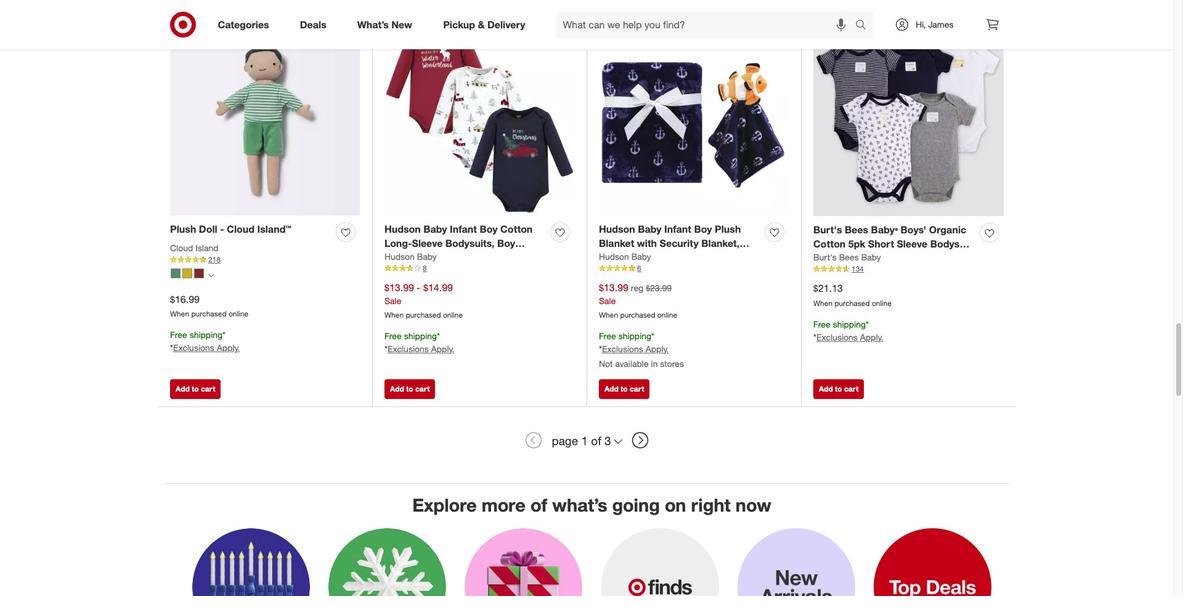 Task type: describe. For each thing, give the bounding box(es) containing it.
online inside '$13.99 reg $23.99 sale when purchased online'
[[658, 311, 677, 320]]

james
[[928, 19, 954, 30]]

cloud island
[[170, 243, 219, 254]]

boys'
[[901, 224, 927, 236]]

new
[[392, 18, 412, 31]]

add to cart for $13.99 - $14.99
[[390, 385, 430, 394]]

what's
[[552, 494, 607, 517]]

shipping for $13.99 - $14.99
[[404, 331, 437, 341]]

burt's bees baby® boys' organic cotton 5pk short sleeve bodysuit set solid/stripes - blueberry link
[[814, 223, 975, 264]]

$16.99
[[170, 293, 200, 305]]

burt's for burt's bees baby
[[814, 252, 837, 263]]

$13.99 - $14.99 sale when purchased online
[[385, 282, 463, 320]]

blueberry
[[902, 252, 948, 264]]

1 horizontal spatial free shipping * * exclusions apply.
[[385, 331, 454, 354]]

apply. for $16.99
[[217, 343, 240, 353]]

deals
[[300, 18, 326, 31]]

3 to from the left
[[621, 385, 628, 394]]

boy right bodysuits,
[[497, 237, 515, 250]]

green image
[[171, 269, 181, 279]]

purchased inside $16.99 when purchased online
[[191, 310, 227, 319]]

bees for baby
[[839, 252, 859, 263]]

online inside $13.99 - $14.99 sale when purchased online
[[443, 311, 463, 320]]

cart for $21.13
[[844, 385, 859, 394]]

0 vertical spatial -
[[220, 223, 224, 236]]

bodysuits,
[[445, 237, 495, 250]]

sleeve inside hudson baby infant boy cotton long-sleeve bodysuits, boy holiday village
[[412, 237, 443, 250]]

when inside $16.99 when purchased online
[[170, 310, 189, 319]]

burt's bees baby® boys' organic cotton 5pk short sleeve bodysuit set solid/stripes - blueberry
[[814, 224, 972, 264]]

exclusions for $16.99
[[173, 343, 214, 353]]

all colors image
[[208, 273, 214, 279]]

when inside $13.99 - $14.99 sale when purchased online
[[385, 311, 404, 320]]

burt's for burt's bees baby® boys' organic cotton 5pk short sleeve bodysuit set solid/stripes - blueberry
[[814, 224, 842, 236]]

infant for bodysuits,
[[450, 223, 477, 236]]

$14.99
[[423, 282, 453, 294]]

holiday
[[385, 252, 420, 264]]

134
[[852, 264, 864, 274]]

one
[[651, 252, 670, 264]]

burt's bees baby
[[814, 252, 881, 263]]

1 vertical spatial cloud
[[170, 243, 193, 254]]

baby for long-'s hudson baby link
[[417, 252, 437, 262]]

hudson for hudson baby infant boy plush blanket with security blanket, clownfish, one size link at the top of the page
[[599, 223, 635, 236]]

3 add from the left
[[605, 385, 619, 394]]

categories
[[218, 18, 269, 31]]

hudson baby infant boy cotton long-sleeve bodysuits, boy holiday village link
[[385, 223, 545, 264]]

- inside burt's bees baby® boys' organic cotton 5pk short sleeve bodysuit set solid/stripes - blueberry
[[895, 252, 899, 264]]

explore
[[412, 494, 477, 517]]

8
[[423, 264, 427, 273]]

apply. for $21.13
[[860, 332, 883, 343]]

baby for hudson baby infant boy cotton long-sleeve bodysuits, boy holiday village link
[[424, 223, 447, 236]]

boy for security
[[694, 223, 712, 236]]

baby®
[[871, 224, 898, 236]]

hi,
[[916, 19, 926, 30]]

add to cart button for $13.99 - $14.99
[[385, 380, 435, 399]]

shipping for $21.13
[[833, 319, 866, 330]]

explore more of what's going on right now
[[412, 494, 772, 517]]

going
[[612, 494, 660, 517]]

online inside $16.99 when purchased online
[[229, 310, 248, 319]]

$16.99 when purchased online
[[170, 293, 248, 319]]

in
[[651, 359, 658, 369]]

cotton inside hudson baby infant boy cotton long-sleeve bodysuits, boy holiday village
[[500, 223, 533, 236]]

on
[[665, 494, 686, 517]]

free for $13.99 - $14.99
[[385, 331, 402, 341]]

what's new link
[[347, 11, 428, 38]]

purchased inside $13.99 - $14.99 sale when purchased online
[[406, 311, 441, 320]]

apply. inside free shipping * * exclusions apply. not available in stores
[[646, 344, 669, 354]]

baby inside burt's bees baby 'link'
[[861, 252, 881, 263]]

shipping for $16.99
[[190, 330, 223, 340]]

cloud island link
[[170, 242, 219, 255]]

page
[[552, 434, 578, 448]]

island
[[195, 243, 219, 254]]

1 horizontal spatial cloud
[[227, 223, 255, 236]]

right
[[691, 494, 731, 517]]

pickup & delivery link
[[433, 11, 541, 38]]

blanket
[[599, 237, 634, 250]]

solid/stripes
[[832, 252, 892, 264]]

What can we help you find? suggestions appear below search field
[[556, 11, 859, 38]]

exclusions inside free shipping * * exclusions apply. not available in stores
[[602, 344, 643, 354]]

page 1 of 3
[[552, 434, 611, 448]]

3 cart from the left
[[630, 385, 644, 394]]

page 1 of 3 button
[[546, 427, 628, 454]]

now
[[736, 494, 772, 517]]

what's
[[357, 18, 389, 31]]

sale for reg
[[599, 296, 616, 306]]

set
[[814, 252, 829, 264]]

categories link
[[207, 11, 285, 38]]

short
[[868, 238, 894, 250]]

reg
[[631, 283, 644, 293]]

exclusions apply. button for $16.99
[[173, 342, 240, 354]]

- inside $13.99 - $14.99 sale when purchased online
[[417, 282, 421, 294]]

hudson baby infant boy cotton long-sleeve bodysuits, boy holiday village
[[385, 223, 533, 264]]

purchased inside $21.13 when purchased online
[[835, 299, 870, 308]]

with
[[637, 237, 657, 250]]

add to cart for $21.13
[[819, 385, 859, 394]]

security
[[660, 237, 699, 250]]

cart for $16.99
[[201, 385, 215, 394]]

blanket,
[[702, 237, 740, 250]]

what's new
[[357, 18, 412, 31]]

218 link
[[170, 255, 360, 266]]

of for 1
[[591, 434, 601, 448]]

apply. for $13.99 - $14.99
[[431, 344, 454, 354]]

3
[[605, 434, 611, 448]]



Task type: vqa. For each thing, say whether or not it's contained in the screenshot.
Would for Fell apart quickly
no



Task type: locate. For each thing, give the bounding box(es) containing it.
hudson down blanket
[[599, 252, 629, 262]]

0 horizontal spatial infant
[[450, 223, 477, 236]]

hudson baby infant boy plush blanket with security blanket, clownfish, one size image
[[599, 26, 789, 216], [599, 26, 789, 216]]

1 burt's from the top
[[814, 224, 842, 236]]

add to cart
[[176, 385, 215, 394], [390, 385, 430, 394], [605, 385, 644, 394], [819, 385, 859, 394]]

exclusions apply. button down $21.13 when purchased online
[[817, 331, 883, 344]]

free shipping * * exclusions apply. not available in stores
[[599, 331, 684, 369]]

0 horizontal spatial -
[[220, 223, 224, 236]]

when down $16.99
[[170, 310, 189, 319]]

sale down holiday
[[385, 296, 401, 306]]

2 $13.99 from the left
[[599, 282, 629, 294]]

hudson baby infant boy plush blanket with security blanket, clownfish, one size
[[599, 223, 741, 264]]

add for $13.99 - $14.99
[[390, 385, 404, 394]]

sale inside $13.99 - $14.99 sale when purchased online
[[385, 296, 401, 306]]

hudson baby down blanket
[[599, 252, 651, 262]]

exclusions apply. button for $13.99 - $14.99
[[388, 343, 454, 355]]

hudson baby for long-
[[385, 252, 437, 262]]

doll
[[199, 223, 217, 236]]

plush doll - cloud island™
[[170, 223, 291, 236]]

0 horizontal spatial hudson baby
[[385, 252, 437, 262]]

more
[[482, 494, 526, 517]]

hudson
[[385, 223, 421, 236], [599, 223, 635, 236], [385, 252, 415, 262], [599, 252, 629, 262]]

1 sale from the left
[[385, 296, 401, 306]]

to
[[192, 385, 199, 394], [406, 385, 413, 394], [621, 385, 628, 394], [835, 385, 842, 394]]

island™
[[257, 223, 291, 236]]

when
[[814, 299, 833, 308], [170, 310, 189, 319], [385, 311, 404, 320], [599, 311, 618, 320]]

free for $16.99
[[170, 330, 187, 340]]

218
[[208, 255, 221, 265]]

purchased down $21.13
[[835, 299, 870, 308]]

burt's inside 'link'
[[814, 252, 837, 263]]

bees inside 'link'
[[839, 252, 859, 263]]

2 sale from the left
[[599, 296, 616, 306]]

infant up security
[[664, 223, 691, 236]]

bees up the 134
[[839, 252, 859, 263]]

apply.
[[860, 332, 883, 343], [217, 343, 240, 353], [431, 344, 454, 354], [646, 344, 669, 354]]

$13.99 left reg
[[599, 282, 629, 294]]

cloud
[[227, 223, 255, 236], [170, 243, 193, 254]]

when inside $21.13 when purchased online
[[814, 299, 833, 308]]

deals link
[[289, 11, 342, 38]]

stores
[[660, 359, 684, 369]]

6 link
[[599, 263, 789, 274]]

1 horizontal spatial sleeve
[[897, 238, 928, 250]]

shipping down $16.99 when purchased online
[[190, 330, 223, 340]]

1 vertical spatial burt's
[[814, 252, 837, 263]]

add for $21.13
[[819, 385, 833, 394]]

0 horizontal spatial hudson baby link
[[385, 251, 437, 263]]

1 vertical spatial cotton
[[814, 238, 846, 250]]

sleeve inside burt's bees baby® boys' organic cotton 5pk short sleeve bodysuit set solid/stripes - blueberry
[[897, 238, 928, 250]]

to for $21.13
[[835, 385, 842, 394]]

infant for security
[[664, 223, 691, 236]]

1 horizontal spatial -
[[417, 282, 421, 294]]

hudson baby link for long-
[[385, 251, 437, 263]]

when down holiday
[[385, 311, 404, 320]]

$21.13 when purchased online
[[814, 282, 892, 308]]

exclusions for $13.99 - $14.99
[[388, 344, 429, 354]]

1 horizontal spatial $13.99
[[599, 282, 629, 294]]

of left 3
[[591, 434, 601, 448]]

0 horizontal spatial sleeve
[[412, 237, 443, 250]]

hudson inside hudson baby infant boy plush blanket with security blanket, clownfish, one size
[[599, 223, 635, 236]]

add to cart for $16.99
[[176, 385, 215, 394]]

1 horizontal spatial sale
[[599, 296, 616, 306]]

1 horizontal spatial hudson baby link
[[599, 251, 651, 263]]

add to cart button
[[170, 380, 221, 399], [385, 380, 435, 399], [599, 380, 650, 399], [814, 380, 864, 399]]

boy
[[480, 223, 498, 236], [694, 223, 712, 236], [497, 237, 515, 250]]

purchased
[[835, 299, 870, 308], [191, 310, 227, 319], [406, 311, 441, 320], [620, 311, 655, 320]]

free shipping * * exclusions apply. down $16.99 when purchased online
[[170, 330, 240, 353]]

apply. down $16.99 when purchased online
[[217, 343, 240, 353]]

free
[[814, 319, 831, 330], [170, 330, 187, 340], [385, 331, 402, 341], [599, 331, 616, 341]]

bees
[[845, 224, 868, 236], [839, 252, 859, 263]]

search button
[[850, 11, 880, 41]]

online
[[872, 299, 892, 308], [229, 310, 248, 319], [443, 311, 463, 320], [658, 311, 677, 320]]

apply. down $13.99 - $14.99 sale when purchased online
[[431, 344, 454, 354]]

hudson inside hudson baby infant boy cotton long-sleeve bodysuits, boy holiday village
[[385, 223, 421, 236]]

size
[[673, 252, 692, 264]]

when up free shipping * * exclusions apply. not available in stores
[[599, 311, 618, 320]]

mustard image
[[182, 269, 192, 279]]

free shipping * * exclusions apply. down $13.99 - $14.99 sale when purchased online
[[385, 331, 454, 354]]

hudson baby infant boy plush blanket with security blanket, clownfish, one size link
[[599, 223, 760, 264]]

to for $13.99 - $14.99
[[406, 385, 413, 394]]

sale down clownfish,
[[599, 296, 616, 306]]

delivery
[[487, 18, 525, 31]]

1 horizontal spatial of
[[591, 434, 601, 448]]

$13.99 reg $23.99 sale when purchased online
[[599, 282, 677, 320]]

village
[[422, 252, 453, 264]]

2 horizontal spatial -
[[895, 252, 899, 264]]

cotton up the 8 link
[[500, 223, 533, 236]]

hudson down long-
[[385, 252, 415, 262]]

to for $16.99
[[192, 385, 199, 394]]

pickup
[[443, 18, 475, 31]]

add to cart button for $21.13
[[814, 380, 864, 399]]

long-
[[385, 237, 412, 250]]

0 vertical spatial bees
[[845, 224, 868, 236]]

plush up blanket,
[[715, 223, 741, 236]]

when inside '$13.99 reg $23.99 sale when purchased online'
[[599, 311, 618, 320]]

plush
[[170, 223, 196, 236], [715, 223, 741, 236]]

purchased down reg
[[620, 311, 655, 320]]

- right doll
[[220, 223, 224, 236]]

hudson baby link down blanket
[[599, 251, 651, 263]]

bees for baby®
[[845, 224, 868, 236]]

boy up blanket,
[[694, 223, 712, 236]]

shipping
[[833, 319, 866, 330], [190, 330, 223, 340], [404, 331, 437, 341], [619, 331, 651, 341]]

$13.99 down holiday
[[385, 282, 414, 294]]

available
[[615, 359, 649, 369]]

$13.99 for -
[[385, 282, 414, 294]]

134 link
[[814, 264, 1004, 275]]

6
[[637, 264, 641, 273]]

free shipping * * exclusions apply. for $21.13
[[814, 319, 883, 343]]

sleeve
[[412, 237, 443, 250], [897, 238, 928, 250]]

2 add to cart from the left
[[390, 385, 430, 394]]

1 hudson baby link from the left
[[385, 251, 437, 263]]

1 horizontal spatial cotton
[[814, 238, 846, 250]]

2 hudson baby from the left
[[599, 252, 651, 262]]

burt's bees baby® boys' organic cotton 5pk short sleeve bodysuit set solid/stripes - blueberry image
[[814, 26, 1004, 216], [814, 26, 1004, 216]]

0 vertical spatial cloud
[[227, 223, 255, 236]]

plush up cloud island
[[170, 223, 196, 236]]

exclusions down $16.99 when purchased online
[[173, 343, 214, 353]]

1 vertical spatial of
[[531, 494, 547, 517]]

hudson baby link
[[385, 251, 437, 263], [599, 251, 651, 263]]

cloud right doll
[[227, 223, 255, 236]]

hudson for hudson baby link related to blanket
[[599, 252, 629, 262]]

clownfish,
[[599, 252, 648, 264]]

free inside free shipping * * exclusions apply. not available in stores
[[599, 331, 616, 341]]

$13.99
[[385, 282, 414, 294], [599, 282, 629, 294]]

infant
[[450, 223, 477, 236], [664, 223, 691, 236]]

shipping down $13.99 - $14.99 sale when purchased online
[[404, 331, 437, 341]]

4 add to cart button from the left
[[814, 380, 864, 399]]

bees inside burt's bees baby® boys' organic cotton 5pk short sleeve bodysuit set solid/stripes - blueberry
[[845, 224, 868, 236]]

baby up 6
[[632, 252, 651, 262]]

of for more
[[531, 494, 547, 517]]

boy for bodysuits,
[[480, 223, 498, 236]]

when down $21.13
[[814, 299, 833, 308]]

exclusions down $13.99 - $14.99 sale when purchased online
[[388, 344, 429, 354]]

cotton inside burt's bees baby® boys' organic cotton 5pk short sleeve bodysuit set solid/stripes - blueberry
[[814, 238, 846, 250]]

hudson baby link for blanket
[[599, 251, 651, 263]]

3 add to cart button from the left
[[599, 380, 650, 399]]

sale
[[385, 296, 401, 306], [599, 296, 616, 306]]

purchased inside '$13.99 reg $23.99 sale when purchased online'
[[620, 311, 655, 320]]

add for $16.99
[[176, 385, 190, 394]]

hudson for hudson baby infant boy cotton long-sleeve bodysuits, boy holiday village link
[[385, 223, 421, 236]]

bees up 5pk at the top right
[[845, 224, 868, 236]]

0 horizontal spatial cloud
[[170, 243, 193, 254]]

of right more
[[531, 494, 547, 517]]

exclusions up available
[[602, 344, 643, 354]]

exclusions down $21.13 when purchased online
[[817, 332, 858, 343]]

apply. up in
[[646, 344, 669, 354]]

burt's up set
[[814, 224, 842, 236]]

red image
[[194, 269, 204, 279]]

add to cart button for $16.99
[[170, 380, 221, 399]]

organic
[[929, 224, 967, 236]]

online inside $21.13 when purchased online
[[872, 299, 892, 308]]

sale for -
[[385, 296, 401, 306]]

free shipping * * exclusions apply. down $21.13 when purchased online
[[814, 319, 883, 343]]

1 add to cart from the left
[[176, 385, 215, 394]]

baby up the 8
[[417, 252, 437, 262]]

$13.99 for reg
[[599, 282, 629, 294]]

2 hudson baby link from the left
[[599, 251, 651, 263]]

2 cart from the left
[[415, 385, 430, 394]]

exclusions apply. button down $16.99 when purchased online
[[173, 342, 240, 354]]

free down $21.13
[[814, 319, 831, 330]]

0 horizontal spatial of
[[531, 494, 547, 517]]

4 to from the left
[[835, 385, 842, 394]]

add
[[176, 385, 190, 394], [390, 385, 404, 394], [605, 385, 619, 394], [819, 385, 833, 394]]

not
[[599, 359, 613, 369]]

- left $14.99
[[417, 282, 421, 294]]

1 cart from the left
[[201, 385, 215, 394]]

1 add from the left
[[176, 385, 190, 394]]

hudson baby down long-
[[385, 252, 437, 262]]

baby inside hudson baby infant boy cotton long-sleeve bodysuits, boy holiday village
[[424, 223, 447, 236]]

hudson for long-'s hudson baby link
[[385, 252, 415, 262]]

all colors element
[[208, 271, 214, 279]]

1 $13.99 from the left
[[385, 282, 414, 294]]

free for $21.13
[[814, 319, 831, 330]]

$13.99 inside '$13.99 reg $23.99 sale when purchased online'
[[599, 282, 629, 294]]

search
[[850, 19, 880, 32]]

exclusions for $21.13
[[817, 332, 858, 343]]

apply. down $21.13 when purchased online
[[860, 332, 883, 343]]

0 horizontal spatial sale
[[385, 296, 401, 306]]

baby for hudson baby link related to blanket
[[632, 252, 651, 262]]

0 vertical spatial burt's
[[814, 224, 842, 236]]

1 plush from the left
[[170, 223, 196, 236]]

infant up bodysuits,
[[450, 223, 477, 236]]

1 vertical spatial -
[[895, 252, 899, 264]]

3 add to cart from the left
[[605, 385, 644, 394]]

1 to from the left
[[192, 385, 199, 394]]

$13.99 inside $13.99 - $14.99 sale when purchased online
[[385, 282, 414, 294]]

sleeve down boys'
[[897, 238, 928, 250]]

1 vertical spatial bees
[[839, 252, 859, 263]]

plush doll - cloud island™ link
[[170, 223, 291, 237]]

8 link
[[385, 263, 574, 274]]

pickup & delivery
[[443, 18, 525, 31]]

5pk
[[849, 238, 866, 250]]

0 vertical spatial cotton
[[500, 223, 533, 236]]

baby
[[424, 223, 447, 236], [638, 223, 662, 236], [417, 252, 437, 262], [632, 252, 651, 262], [861, 252, 881, 263]]

exclusions
[[817, 332, 858, 343], [173, 343, 214, 353], [388, 344, 429, 354], [602, 344, 643, 354]]

hudson baby infant boy cotton long-sleeve bodysuits, boy holiday village image
[[385, 26, 574, 216], [385, 26, 574, 216]]

baby inside hudson baby infant boy plush blanket with security blanket, clownfish, one size
[[638, 223, 662, 236]]

*
[[866, 319, 869, 330], [223, 330, 226, 340], [437, 331, 440, 341], [651, 331, 655, 341], [814, 332, 817, 343], [170, 343, 173, 353], [385, 344, 388, 354], [599, 344, 602, 354]]

infant inside hudson baby infant boy plush blanket with security blanket, clownfish, one size
[[664, 223, 691, 236]]

0 vertical spatial of
[[591, 434, 601, 448]]

plush doll - cloud island™ image
[[170, 26, 360, 216], [170, 26, 360, 216]]

exclusions apply. button down $13.99 - $14.99 sale when purchased online
[[388, 343, 454, 355]]

1 infant from the left
[[450, 223, 477, 236]]

4 cart from the left
[[844, 385, 859, 394]]

2 horizontal spatial free shipping * * exclusions apply.
[[814, 319, 883, 343]]

1
[[581, 434, 588, 448]]

cart
[[201, 385, 215, 394], [415, 385, 430, 394], [630, 385, 644, 394], [844, 385, 859, 394]]

0 horizontal spatial free shipping * * exclusions apply.
[[170, 330, 240, 353]]

infant inside hudson baby infant boy cotton long-sleeve bodysuits, boy holiday village
[[450, 223, 477, 236]]

free down $16.99
[[170, 330, 187, 340]]

shipping down $21.13 when purchased online
[[833, 319, 866, 330]]

hi, james
[[916, 19, 954, 30]]

hudson baby
[[385, 252, 437, 262], [599, 252, 651, 262]]

0 horizontal spatial plush
[[170, 223, 196, 236]]

plush inside hudson baby infant boy plush blanket with security blanket, clownfish, one size
[[715, 223, 741, 236]]

exclusions apply. button up available
[[602, 343, 669, 355]]

burt's bees baby link
[[814, 252, 881, 264]]

cotton up set
[[814, 238, 846, 250]]

shipping up available
[[619, 331, 651, 341]]

1 hudson baby from the left
[[385, 252, 437, 262]]

free down $13.99 - $14.99 sale when purchased online
[[385, 331, 402, 341]]

free up not on the bottom right of the page
[[599, 331, 616, 341]]

1 horizontal spatial plush
[[715, 223, 741, 236]]

hudson up blanket
[[599, 223, 635, 236]]

exclusions apply. button for $21.13
[[817, 331, 883, 344]]

1 horizontal spatial infant
[[664, 223, 691, 236]]

2 vertical spatial -
[[417, 282, 421, 294]]

&
[[478, 18, 485, 31]]

1 add to cart button from the left
[[170, 380, 221, 399]]

4 add from the left
[[819, 385, 833, 394]]

4 add to cart from the left
[[819, 385, 859, 394]]

1 horizontal spatial hudson baby
[[599, 252, 651, 262]]

2 to from the left
[[406, 385, 413, 394]]

of inside dropdown button
[[591, 434, 601, 448]]

-
[[220, 223, 224, 236], [895, 252, 899, 264], [417, 282, 421, 294]]

boy up bodysuits,
[[480, 223, 498, 236]]

free shipping * * exclusions apply. for $16.99
[[170, 330, 240, 353]]

bodysuit
[[930, 238, 972, 250]]

burt's inside burt's bees baby® boys' organic cotton 5pk short sleeve bodysuit set solid/stripes - blueberry
[[814, 224, 842, 236]]

2 add to cart button from the left
[[385, 380, 435, 399]]

sale inside '$13.99 reg $23.99 sale when purchased online'
[[599, 296, 616, 306]]

0 horizontal spatial cotton
[[500, 223, 533, 236]]

hudson baby for blanket
[[599, 252, 651, 262]]

0 horizontal spatial $13.99
[[385, 282, 414, 294]]

shipping inside free shipping * * exclusions apply. not available in stores
[[619, 331, 651, 341]]

burt's up $21.13
[[814, 252, 837, 263]]

2 plush from the left
[[715, 223, 741, 236]]

sleeve up village
[[412, 237, 443, 250]]

- left blueberry at the right top
[[895, 252, 899, 264]]

purchased down $14.99
[[406, 311, 441, 320]]

2 burt's from the top
[[814, 252, 837, 263]]

$21.13
[[814, 282, 843, 295]]

baby down short
[[861, 252, 881, 263]]

cart for $13.99 - $14.99
[[415, 385, 430, 394]]

purchased down $16.99
[[191, 310, 227, 319]]

free shipping * * exclusions apply.
[[814, 319, 883, 343], [170, 330, 240, 353], [385, 331, 454, 354]]

baby up with
[[638, 223, 662, 236]]

2 add from the left
[[390, 385, 404, 394]]

hudson up long-
[[385, 223, 421, 236]]

2 infant from the left
[[664, 223, 691, 236]]

baby for hudson baby infant boy plush blanket with security blanket, clownfish, one size link at the top of the page
[[638, 223, 662, 236]]

boy inside hudson baby infant boy plush blanket with security blanket, clownfish, one size
[[694, 223, 712, 236]]

$23.99
[[646, 283, 672, 293]]

hudson baby link up the 8
[[385, 251, 437, 263]]

of
[[591, 434, 601, 448], [531, 494, 547, 517]]

baby up village
[[424, 223, 447, 236]]

cloud left island at the left of page
[[170, 243, 193, 254]]



